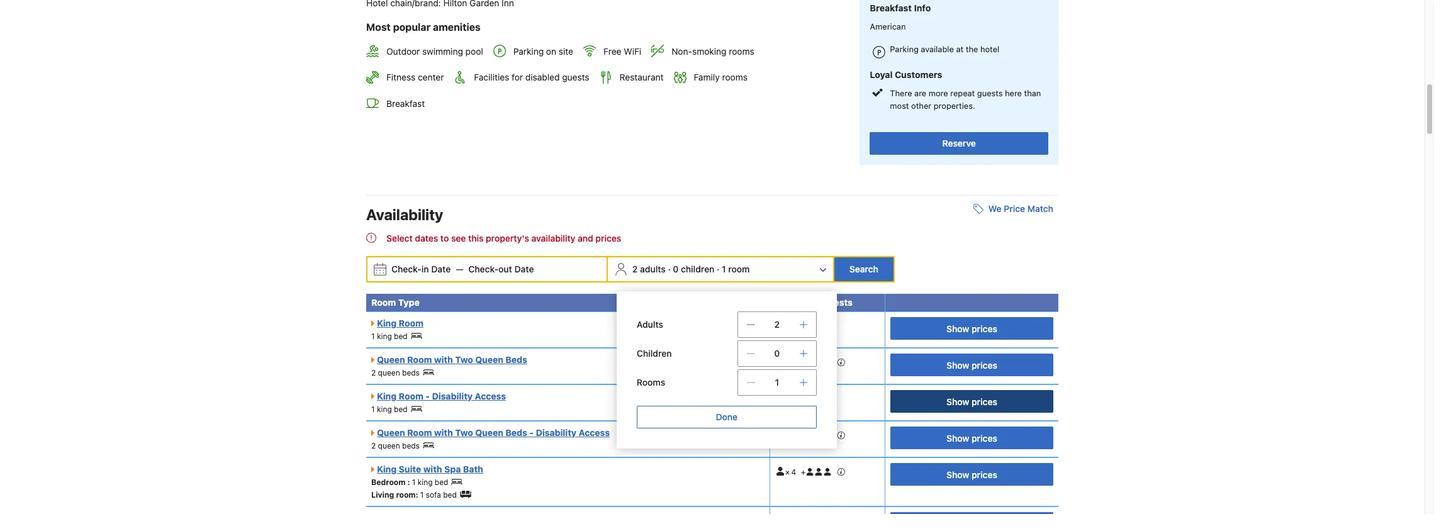 Task type: vqa. For each thing, say whether or not it's contained in the screenshot.
'room' to the left
yes



Task type: describe. For each thing, give the bounding box(es) containing it.
prices for king room
[[972, 323, 998, 334]]

king suite with spa bath link
[[371, 464, 483, 475]]

4 adults, 3 children element for queen room with two queen beds - disability access
[[775, 427, 846, 441]]

free
[[604, 46, 622, 57]]

2 adults · 0 children · 1 room button
[[609, 257, 832, 281]]

4 for queen room with two queen beds
[[792, 358, 796, 368]]

restaurant
[[620, 72, 664, 83]]

1 sofa bed
[[420, 490, 457, 500]]

breakfast for breakfast info
[[870, 2, 912, 13]]

beds for queen room with two queen beds
[[402, 368, 420, 378]]

bed up 1 sofa bed
[[435, 478, 448, 487]]

with for king suite with spa bath
[[423, 464, 442, 475]]

children
[[681, 264, 715, 274]]

number
[[775, 297, 810, 308]]

room for queen room with two queen beds
[[407, 354, 432, 365]]

amenities
[[433, 21, 481, 33]]

we price match button
[[969, 198, 1059, 220]]

parking for parking on site
[[513, 46, 544, 57]]

queen up the bath
[[475, 427, 503, 438]]

queen down the king room link on the bottom left of the page
[[377, 354, 405, 365]]

availability
[[532, 233, 576, 244]]

king room link
[[371, 318, 424, 328]]

2 × 4 from the top
[[785, 431, 796, 441]]

0 vertical spatial guests
[[562, 72, 589, 83]]

outdoor swimming pool
[[386, 46, 483, 57]]

pool
[[466, 46, 483, 57]]

select dates to see this property's availability and prices region
[[366, 231, 1059, 246]]

0 inside button
[[673, 264, 679, 274]]

the
[[966, 44, 978, 54]]

living room :
[[371, 490, 418, 500]]

king suite with spa bath
[[377, 464, 483, 475]]

select dates to see this property's availability and prices
[[386, 233, 621, 244]]

type
[[398, 297, 420, 308]]

wifi
[[624, 46, 641, 57]]

room for queen room with two queen beds - disability access
[[407, 427, 432, 438]]

2 down the king room link on the bottom left of the page
[[371, 368, 376, 378]]

2 vertical spatial guests
[[823, 297, 853, 308]]

check-in date — check-out date
[[391, 264, 534, 274]]

in
[[422, 264, 429, 274]]

with for queen room with two queen beds
[[434, 354, 453, 365]]

queen room with two queen beds link
[[371, 354, 527, 365]]

2 up bedroom
[[371, 441, 376, 451]]

check-out date button
[[463, 258, 539, 281]]

2 adults, 1 child element for king room
[[775, 317, 828, 331]]

center
[[418, 72, 444, 83]]

availability
[[366, 206, 443, 223]]

bed down the king room - disability access link at left bottom
[[394, 405, 408, 414]]

fitness
[[386, 72, 416, 83]]

room for king room
[[399, 318, 424, 328]]

are
[[915, 88, 927, 98]]

king room - disability access
[[377, 391, 506, 402]]

queen for queen room with two queen beds
[[378, 368, 400, 378]]

price
[[1004, 203, 1025, 214]]

king for king room - disability access
[[377, 391, 397, 402]]

fitness center
[[386, 72, 444, 83]]

1 horizontal spatial 0
[[774, 348, 780, 359]]

most popular amenities
[[366, 21, 481, 33]]

rooms
[[637, 377, 665, 388]]

beds for queen room with two queen beds - disability access
[[402, 441, 420, 451]]

parking on site
[[513, 46, 573, 57]]

2 inside button
[[632, 264, 638, 274]]

2 down number
[[775, 319, 780, 330]]

popular
[[393, 21, 431, 33]]

family
[[694, 72, 720, 83]]

non-
[[672, 46, 692, 57]]

4 for king suite with spa bath
[[792, 468, 796, 477]]

1 king bed for king room - disability access
[[371, 405, 408, 414]]

family rooms
[[694, 72, 748, 83]]

there
[[890, 88, 912, 98]]

most
[[366, 21, 391, 33]]

+ for king room - disability access
[[800, 395, 805, 404]]

queen up the king room - disability access
[[475, 354, 503, 365]]

queen room with two queen beds - disability access link
[[371, 427, 610, 438]]

bedroom :
[[371, 478, 410, 487]]

loyal customers
[[870, 69, 942, 80]]

parking available at the hotel
[[890, 44, 1000, 54]]

available
[[921, 44, 954, 54]]

bath
[[463, 464, 483, 475]]

1 vertical spatial -
[[530, 427, 534, 438]]

repeat
[[951, 88, 975, 98]]

2 4 from the top
[[792, 431, 796, 441]]

and
[[578, 233, 593, 244]]

sofa
[[426, 490, 441, 500]]

king room
[[377, 318, 424, 328]]

prices for queen room with two queen beds
[[972, 360, 998, 370]]

show prices for king room
[[947, 323, 998, 334]]

prices inside region
[[596, 233, 621, 244]]

2 adults · 0 children · 1 room
[[632, 264, 750, 274]]

dates
[[415, 233, 438, 244]]

0 horizontal spatial access
[[475, 391, 506, 402]]

show prices for queen room with two queen beds - disability access
[[947, 433, 998, 443]]

reserve
[[943, 138, 976, 148]]

here
[[1005, 88, 1022, 98]]

4 adults, 3 children element for king suite with spa bath
[[775, 463, 846, 477]]

1 vertical spatial :
[[416, 490, 418, 500]]

info
[[914, 2, 931, 13]]

for
[[512, 72, 523, 83]]

with for queen room with two queen beds - disability access
[[434, 427, 453, 438]]

show prices for king room - disability access
[[947, 396, 998, 407]]

show for queen room with two queen beds
[[947, 360, 970, 370]]

2 · from the left
[[717, 264, 720, 274]]

1 horizontal spatial access
[[579, 427, 610, 438]]

—
[[456, 264, 463, 274]]

smoking
[[692, 46, 727, 57]]

number of guests
[[775, 297, 853, 308]]

there are more repeat guests here than most other properties.
[[890, 88, 1041, 111]]

of
[[812, 297, 821, 308]]

facilities
[[474, 72, 509, 83]]

most
[[890, 101, 909, 111]]

queen room with two queen beds
[[377, 354, 527, 365]]

hotel
[[981, 44, 1000, 54]]

children
[[637, 348, 672, 359]]

site
[[559, 46, 573, 57]]

show for king suite with spa bath
[[947, 469, 970, 480]]

king for king room
[[377, 332, 392, 341]]

× 4 for king suite with spa bath
[[785, 468, 796, 477]]

× for queen room with two queen beds
[[785, 358, 790, 368]]



Task type: locate. For each thing, give the bounding box(es) containing it.
0 horizontal spatial breakfast
[[386, 98, 425, 109]]

parking up loyal customers
[[890, 44, 919, 54]]

king for king room
[[377, 318, 397, 328]]

2 beds from the top
[[402, 441, 420, 451]]

× for king suite with spa bath
[[785, 468, 790, 477]]

american
[[870, 21, 906, 31]]

0 vertical spatial beds
[[506, 354, 527, 365]]

2 vertical spatial ×
[[785, 468, 790, 477]]

1 vertical spatial access
[[579, 427, 610, 438]]

2 vertical spatial king
[[377, 464, 397, 475]]

1 vertical spatial 0
[[774, 348, 780, 359]]

room inside button
[[728, 264, 750, 274]]

room up the king room link on the bottom left of the page
[[371, 297, 396, 308]]

2 show prices from the top
[[947, 360, 998, 370]]

show for king room
[[947, 323, 970, 334]]

2 queen beds for queen room with two queen beds - disability access
[[371, 441, 420, 451]]

2 vertical spatial with
[[423, 464, 442, 475]]

1 vertical spatial 2 adults, 1 child element
[[775, 390, 828, 404]]

2
[[632, 264, 638, 274], [775, 319, 780, 330], [371, 368, 376, 378], [371, 441, 376, 451]]

2 horizontal spatial guests
[[977, 88, 1003, 98]]

adults
[[637, 319, 663, 330]]

1 queen from the top
[[378, 368, 400, 378]]

1 vertical spatial × 4
[[785, 431, 796, 441]]

living
[[371, 490, 394, 500]]

show
[[947, 323, 970, 334], [947, 360, 970, 370], [947, 396, 970, 407], [947, 433, 970, 443], [947, 469, 970, 480]]

1 horizontal spatial breakfast
[[870, 2, 912, 13]]

rooms right smoking
[[729, 46, 754, 57]]

other
[[911, 101, 932, 111]]

two for queen room with two queen beds - disability access
[[455, 427, 473, 438]]

1 vertical spatial beds
[[402, 441, 420, 451]]

two up the king room - disability access
[[455, 354, 473, 365]]

king
[[377, 318, 397, 328], [377, 391, 397, 402], [377, 464, 397, 475]]

2 queen from the top
[[378, 441, 400, 451]]

1 vertical spatial ×
[[785, 431, 790, 441]]

4 adults, 3 children element
[[775, 354, 846, 368], [775, 427, 846, 441], [775, 463, 846, 477]]

0 vertical spatial 2 adults, 1 child element
[[775, 317, 828, 331]]

room for king room - disability access
[[399, 391, 424, 402]]

date right out
[[515, 264, 534, 274]]

king down the king room link on the bottom left of the page
[[377, 332, 392, 341]]

room down bedroom :
[[396, 490, 416, 500]]

· right children
[[717, 264, 720, 274]]

parking
[[890, 44, 919, 54], [513, 46, 544, 57]]

: down "suite"
[[408, 478, 410, 487]]

1 vertical spatial disability
[[536, 427, 577, 438]]

0 horizontal spatial check-
[[391, 264, 422, 274]]

1 vertical spatial 4 adults, 3 children element
[[775, 427, 846, 441]]

1 vertical spatial king
[[377, 405, 392, 414]]

breakfast info
[[870, 2, 931, 13]]

1 horizontal spatial :
[[416, 490, 418, 500]]

1 · from the left
[[668, 264, 671, 274]]

0 horizontal spatial 0
[[673, 264, 679, 274]]

customers
[[895, 69, 942, 80]]

with up the king room - disability access
[[434, 354, 453, 365]]

out
[[499, 264, 512, 274]]

0 horizontal spatial date
[[431, 264, 451, 274]]

parking left the on
[[513, 46, 544, 57]]

bedroom
[[371, 478, 406, 487]]

done button
[[637, 406, 817, 429]]

king room - disability access link
[[371, 391, 506, 402]]

room down type
[[399, 318, 424, 328]]

1 vertical spatial beds
[[506, 427, 527, 438]]

1 vertical spatial room
[[396, 490, 416, 500]]

1 vertical spatial 4
[[792, 431, 796, 441]]

king down the king room - disability access link at left bottom
[[377, 405, 392, 414]]

with down the king room - disability access
[[434, 427, 453, 438]]

1 horizontal spatial room
[[728, 264, 750, 274]]

2 vertical spatial 4
[[792, 468, 796, 477]]

1 king from the top
[[377, 318, 397, 328]]

5 show from the top
[[947, 469, 970, 480]]

1 king bed up sofa
[[412, 478, 448, 487]]

1 horizontal spatial check-
[[468, 264, 499, 274]]

reserve button
[[870, 132, 1049, 155]]

2 2 adults, 1 child element from the top
[[775, 390, 828, 404]]

free wifi
[[604, 46, 641, 57]]

0 vertical spatial rooms
[[729, 46, 754, 57]]

1 date from the left
[[431, 264, 451, 274]]

1 vertical spatial two
[[455, 427, 473, 438]]

1 horizontal spatial parking
[[890, 44, 919, 54]]

prices for king suite with spa bath
[[972, 469, 998, 480]]

adults
[[640, 264, 666, 274]]

prices for king room - disability access
[[972, 396, 998, 407]]

2 vertical spatial × 4
[[785, 468, 796, 477]]

king for king room - disability access
[[377, 405, 392, 414]]

disabled
[[525, 72, 560, 83]]

0 left children
[[673, 264, 679, 274]]

1 vertical spatial king
[[377, 391, 397, 402]]

1 × from the top
[[785, 358, 790, 368]]

1 horizontal spatial disability
[[536, 427, 577, 438]]

0 vertical spatial -
[[426, 391, 430, 402]]

breakfast up american
[[870, 2, 912, 13]]

0 vertical spatial king
[[377, 318, 397, 328]]

bed
[[394, 332, 408, 341], [394, 405, 408, 414], [435, 478, 448, 487], [443, 490, 457, 500]]

guests
[[562, 72, 589, 83], [977, 88, 1003, 98], [823, 297, 853, 308]]

with left spa
[[423, 464, 442, 475]]

guests left here
[[977, 88, 1003, 98]]

0 vertical spatial × 4
[[785, 358, 796, 368]]

1 show prices from the top
[[947, 323, 998, 334]]

1 king bed down the king room - disability access link at left bottom
[[371, 405, 408, 414]]

0 vertical spatial room
[[728, 264, 750, 274]]

two
[[455, 354, 473, 365], [455, 427, 473, 438]]

1 horizontal spatial ·
[[717, 264, 720, 274]]

room up the king room - disability access link at left bottom
[[407, 354, 432, 365]]

done
[[716, 412, 738, 422]]

beds up "suite"
[[402, 441, 420, 451]]

1 horizontal spatial -
[[530, 427, 534, 438]]

suite
[[399, 464, 421, 475]]

2 check- from the left
[[468, 264, 499, 274]]

rooms right family
[[722, 72, 748, 83]]

: left sofa
[[416, 490, 418, 500]]

at
[[956, 44, 964, 54]]

1 king bed down the king room link on the bottom left of the page
[[371, 332, 408, 341]]

1 check- from the left
[[391, 264, 422, 274]]

0 vertical spatial king
[[377, 332, 392, 341]]

to
[[441, 233, 449, 244]]

breakfast
[[870, 2, 912, 13], [386, 98, 425, 109]]

show prices for king suite with spa bath
[[947, 469, 998, 480]]

1 2 queen beds from the top
[[371, 368, 420, 378]]

more
[[929, 88, 948, 98]]

2 left the adults
[[632, 264, 638, 274]]

outdoor
[[386, 46, 420, 57]]

beds for queen room with two queen beds
[[506, 354, 527, 365]]

parking for parking available at the hotel
[[890, 44, 919, 54]]

queen
[[377, 354, 405, 365], [475, 354, 503, 365], [377, 427, 405, 438], [475, 427, 503, 438]]

0 vertical spatial beds
[[402, 368, 420, 378]]

match
[[1028, 203, 1054, 214]]

queen for queen room with two queen beds - disability access
[[378, 441, 400, 451]]

bed down king room
[[394, 332, 408, 341]]

1 vertical spatial breakfast
[[386, 98, 425, 109]]

two for queen room with two queen beds
[[455, 354, 473, 365]]

queen up "suite"
[[378, 441, 400, 451]]

1 king bed
[[371, 332, 408, 341], [371, 405, 408, 414], [412, 478, 448, 487]]

× 4
[[785, 358, 796, 368], [785, 431, 796, 441], [785, 468, 796, 477]]

with
[[434, 354, 453, 365], [434, 427, 453, 438], [423, 464, 442, 475]]

2 beds from the top
[[506, 427, 527, 438]]

0 vertical spatial :
[[408, 478, 410, 487]]

search
[[850, 264, 879, 274]]

+ for king suite with spa bath
[[801, 468, 806, 477]]

loyal
[[870, 69, 893, 80]]

show for queen room with two queen beds - disability access
[[947, 433, 970, 443]]

0 horizontal spatial -
[[426, 391, 430, 402]]

0 horizontal spatial ·
[[668, 264, 671, 274]]

2 vertical spatial 1 king bed
[[412, 478, 448, 487]]

1 beds from the top
[[402, 368, 420, 378]]

0 horizontal spatial :
[[408, 478, 410, 487]]

beds for queen room with two queen beds - disability access
[[506, 427, 527, 438]]

3 4 from the top
[[792, 468, 796, 477]]

0 vertical spatial 0
[[673, 264, 679, 274]]

0 vertical spatial breakfast
[[870, 2, 912, 13]]

0 down number
[[774, 348, 780, 359]]

2 date from the left
[[515, 264, 534, 274]]

queen up "suite"
[[377, 427, 405, 438]]

·
[[668, 264, 671, 274], [717, 264, 720, 274]]

· right the adults
[[668, 264, 671, 274]]

3 × 4 from the top
[[785, 468, 796, 477]]

2 4 adults, 3 children element from the top
[[775, 427, 846, 441]]

1 vertical spatial 1 king bed
[[371, 405, 408, 414]]

2 queen beds up "suite"
[[371, 441, 420, 451]]

king for king suite with spa bath
[[377, 464, 397, 475]]

2 2 queen beds from the top
[[371, 441, 420, 451]]

0 vertical spatial ×
[[785, 358, 790, 368]]

facilities for disabled guests
[[474, 72, 589, 83]]

this
[[468, 233, 484, 244]]

0 vertical spatial 2 queen beds
[[371, 368, 420, 378]]

check-
[[391, 264, 422, 274], [468, 264, 499, 274]]

see
[[451, 233, 466, 244]]

×
[[785, 358, 790, 368], [785, 431, 790, 441], [785, 468, 790, 477]]

search button
[[835, 257, 894, 281]]

2 queen beds
[[371, 368, 420, 378], [371, 441, 420, 451]]

breakfast for breakfast
[[386, 98, 425, 109]]

2 two from the top
[[455, 427, 473, 438]]

queen
[[378, 368, 400, 378], [378, 441, 400, 451]]

1 vertical spatial with
[[434, 427, 453, 438]]

beds up the king room - disability access link at left bottom
[[402, 368, 420, 378]]

0 horizontal spatial parking
[[513, 46, 544, 57]]

0 horizontal spatial guests
[[562, 72, 589, 83]]

4 show prices from the top
[[947, 433, 998, 443]]

1 × 4 from the top
[[785, 358, 796, 368]]

2 adults, 1 child element
[[775, 317, 828, 331], [775, 390, 828, 404]]

3 show from the top
[[947, 396, 970, 407]]

0 horizontal spatial room
[[396, 490, 416, 500]]

1 two from the top
[[455, 354, 473, 365]]

4 show from the top
[[947, 433, 970, 443]]

1 4 adults, 3 children element from the top
[[775, 354, 846, 368]]

끖
[[872, 89, 883, 97]]

:
[[408, 478, 410, 487], [416, 490, 418, 500]]

than
[[1024, 88, 1041, 98]]

guests right of
[[823, 297, 853, 308]]

4
[[792, 358, 796, 368], [792, 431, 796, 441], [792, 468, 796, 477]]

2 queen beds for queen room with two queen beds
[[371, 368, 420, 378]]

2 queen beds up the king room - disability access link at left bottom
[[371, 368, 420, 378]]

room up king suite with spa bath link
[[407, 427, 432, 438]]

1 vertical spatial 2 queen beds
[[371, 441, 420, 451]]

1 vertical spatial guests
[[977, 88, 1003, 98]]

1
[[722, 264, 726, 274], [371, 332, 375, 341], [775, 377, 779, 388], [371, 405, 375, 414], [412, 478, 416, 487], [420, 490, 424, 500]]

room down queen room with two queen beds link
[[399, 391, 424, 402]]

× 4 for queen room with two queen beds
[[785, 358, 796, 368]]

1 vertical spatial rooms
[[722, 72, 748, 83]]

2 × from the top
[[785, 431, 790, 441]]

0 vertical spatial 1 king bed
[[371, 332, 408, 341]]

on
[[546, 46, 556, 57]]

non-smoking rooms
[[672, 46, 754, 57]]

1 2 adults, 1 child element from the top
[[775, 317, 828, 331]]

3 × from the top
[[785, 468, 790, 477]]

prices for queen room with two queen beds - disability access
[[972, 433, 998, 443]]

0 vertical spatial with
[[434, 354, 453, 365]]

1 beds from the top
[[506, 354, 527, 365]]

property's
[[486, 233, 529, 244]]

4 adults, 3 children element for queen room with two queen beds
[[775, 354, 846, 368]]

room
[[371, 297, 396, 308], [399, 318, 424, 328], [407, 354, 432, 365], [399, 391, 424, 402], [407, 427, 432, 438]]

0 vertical spatial 4
[[792, 358, 796, 368]]

spa
[[444, 464, 461, 475]]

2 vertical spatial king
[[418, 478, 433, 487]]

properties.
[[934, 101, 975, 111]]

swimming
[[422, 46, 463, 57]]

+ for king room
[[800, 322, 805, 331]]

access
[[475, 391, 506, 402], [579, 427, 610, 438]]

check- down select
[[391, 264, 422, 274]]

5 show prices from the top
[[947, 469, 998, 480]]

2 adults, 1 child element for king room - disability access
[[775, 390, 828, 404]]

2 vertical spatial 4 adults, 3 children element
[[775, 463, 846, 477]]

1 show from the top
[[947, 323, 970, 334]]

show for king room - disability access
[[947, 396, 970, 407]]

0 vertical spatial 4 adults, 3 children element
[[775, 354, 846, 368]]

check- right "—"
[[468, 264, 499, 274]]

bed right sofa
[[443, 490, 457, 500]]

queen down the king room link on the bottom left of the page
[[378, 368, 400, 378]]

1 vertical spatial queen
[[378, 441, 400, 451]]

0 vertical spatial two
[[455, 354, 473, 365]]

guests inside the there are more repeat guests here than most other properties.
[[977, 88, 1003, 98]]

two up the bath
[[455, 427, 473, 438]]

1 horizontal spatial guests
[[823, 297, 853, 308]]

disability
[[432, 391, 473, 402], [536, 427, 577, 438]]

3 4 adults, 3 children element from the top
[[775, 463, 846, 477]]

queen room with two queen beds - disability access
[[377, 427, 610, 438]]

check-in date button
[[386, 258, 456, 281]]

1 horizontal spatial date
[[515, 264, 534, 274]]

1 king bed for king room
[[371, 332, 408, 341]]

room down select dates to see this property's availability and prices region at the top of page
[[728, 264, 750, 274]]

0 vertical spatial queen
[[378, 368, 400, 378]]

2 king from the top
[[377, 391, 397, 402]]

select
[[386, 233, 413, 244]]

1 4 from the top
[[792, 358, 796, 368]]

2 show from the top
[[947, 360, 970, 370]]

breakfast down fitness
[[386, 98, 425, 109]]

1 inside button
[[722, 264, 726, 274]]

0 vertical spatial disability
[[432, 391, 473, 402]]

+ for queen room with two queen beds
[[801, 358, 806, 368]]

show prices for queen room with two queen beds
[[947, 360, 998, 370]]

3 show prices from the top
[[947, 396, 998, 407]]

0 vertical spatial access
[[475, 391, 506, 402]]

0 horizontal spatial disability
[[432, 391, 473, 402]]

+ for queen room with two queen beds - disability access
[[801, 431, 806, 441]]

guests down site
[[562, 72, 589, 83]]

date right the in at left
[[431, 264, 451, 274]]

show prices
[[947, 323, 998, 334], [947, 360, 998, 370], [947, 396, 998, 407], [947, 433, 998, 443], [947, 469, 998, 480]]

king down king suite with spa bath link
[[418, 478, 433, 487]]

we
[[989, 203, 1002, 214]]

3 king from the top
[[377, 464, 397, 475]]



